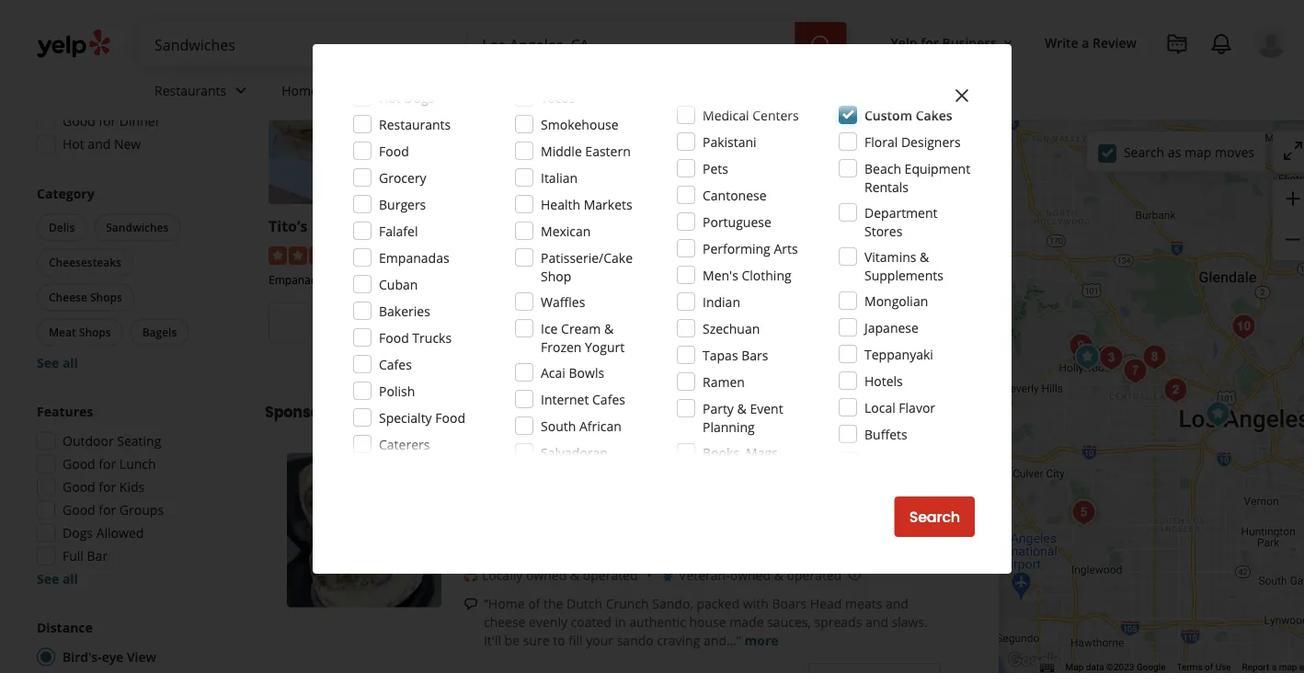 Task type: describe. For each thing, give the bounding box(es) containing it.
get directions
[[796, 312, 898, 333]]

frozen
[[541, 338, 582, 356]]

delivery
[[103, 43, 152, 61]]

dogs inside search dialog
[[404, 89, 435, 106]]

min
[[405, 343, 430, 361]]

16 veteran owned v2 image
[[661, 568, 675, 583]]

of for terms
[[1205, 662, 1213, 673]]

review
[[1093, 34, 1137, 51]]

auto services
[[425, 81, 506, 99]]

larchmont village wine spirits & cheese image
[[1117, 353, 1154, 390]]

search for search as map moves
[[1124, 143, 1165, 161]]

get directions link
[[737, 302, 957, 343]]

operated for veteran-owned & operated
[[787, 566, 842, 584]]

books,
[[703, 444, 743, 461]]

craving
[[657, 632, 700, 649]]

order now link
[[269, 302, 488, 343]]

floral designers
[[865, 133, 961, 150]]

bar
[[87, 547, 108, 565]]

with
[[743, 595, 769, 612]]

middle
[[541, 142, 582, 160]]

delis,
[[737, 272, 765, 287]]

map data ©2023 google
[[1066, 662, 1166, 673]]

a for write
[[1082, 34, 1090, 51]]

map
[[1066, 662, 1084, 673]]

szechuan
[[703, 320, 760, 337]]

cakes
[[916, 106, 953, 124]]

for for kids
[[99, 478, 116, 496]]

firehouse subs link
[[737, 216, 848, 236]]

services for auto services
[[457, 81, 506, 99]]

16 info v2 image
[[405, 405, 420, 419]]

boars
[[772, 595, 807, 612]]

internet cafes
[[541, 390, 625, 408]]

ice cream & frozen yogurt
[[541, 320, 625, 356]]

specialty food
[[379, 409, 465, 426]]

now for order
[[385, 312, 416, 333]]

sandwiches, delis
[[503, 272, 594, 287]]

kids
[[119, 478, 145, 496]]

report a map e link
[[1242, 662, 1304, 673]]

projects image
[[1166, 33, 1188, 55]]

reviews) for view website
[[660, 245, 710, 263]]

planning
[[703, 418, 755, 436]]

1 horizontal spatial cafes
[[592, 390, 625, 408]]

yelp for business button
[[884, 26, 1023, 59]]

auto
[[425, 81, 454, 99]]

for for business
[[921, 34, 939, 51]]

user actions element
[[876, 23, 1304, 136]]

empanadas, argentine, sandwiches
[[269, 272, 451, 287]]

"home
[[484, 595, 525, 612]]

see for category
[[37, 354, 59, 372]]

group containing open now
[[31, 0, 228, 159]]

search for search
[[909, 507, 960, 528]]

moves
[[1215, 143, 1255, 161]]

indian
[[703, 293, 740, 310]]

dutch
[[567, 595, 603, 612]]

vitamins & supplements
[[865, 248, 944, 284]]

sando,
[[652, 595, 693, 612]]

locally owned & operated
[[482, 566, 638, 584]]

0 vertical spatial ghost sando shop link
[[503, 216, 635, 236]]

distance
[[37, 619, 93, 637]]

directions
[[825, 312, 898, 333]]

business categories element
[[140, 66, 1288, 120]]

and inside group
[[88, 135, 111, 153]]

specialty
[[379, 409, 432, 426]]

shops for cheese shops
[[90, 290, 122, 305]]

full
[[63, 547, 84, 565]]

all for features
[[62, 570, 78, 588]]

& up boars
[[774, 566, 784, 584]]

data
[[1086, 662, 1104, 673]]

shop inside patisserie/cake shop
[[541, 267, 572, 285]]

italian
[[541, 169, 578, 186]]

patisserie/cake
[[541, 249, 633, 266]]

ggiata delicatessen image
[[1136, 339, 1173, 376]]

cuban
[[379, 275, 418, 293]]

men's
[[703, 266, 739, 284]]

reviews) for order now
[[429, 245, 478, 263]]

for for groups
[[99, 501, 116, 519]]

for for dinner
[[99, 112, 116, 130]]

good for lunch
[[63, 455, 156, 473]]

3.7 star rating image
[[737, 247, 837, 265]]

2 horizontal spatial pm
[[886, 343, 905, 361]]

cheese shops
[[49, 290, 122, 305]]

pm for open now 4:39 pm
[[159, 20, 178, 38]]

24 chevron down v2 image
[[374, 79, 396, 102]]

rentals
[[865, 178, 909, 195]]

2 vertical spatial and
[[866, 613, 889, 631]]

cheese shops button
[[37, 284, 134, 311]]

medical centers
[[703, 106, 799, 124]]

option group containing distance
[[31, 619, 228, 673]]

hot dogs
[[379, 89, 435, 106]]

sauces,
[[767, 613, 811, 631]]

owned for locally
[[526, 566, 567, 584]]

cheese
[[484, 613, 526, 631]]

veteran-owned & operated
[[679, 566, 842, 584]]

bagels button
[[130, 319, 189, 346]]

reservations
[[63, 66, 140, 84]]

ggiata - west hollywood image
[[1063, 328, 1100, 365]]

bowls
[[569, 364, 604, 381]]

for for lunch
[[99, 455, 116, 473]]

closes
[[327, 343, 368, 361]]

search dialog
[[0, 0, 1304, 673]]

search as map moves
[[1124, 143, 1255, 161]]

open for open now 4:39 pm
[[63, 20, 96, 38]]

0 vertical spatial sando
[[550, 216, 595, 236]]

1 vertical spatial sando
[[522, 453, 579, 478]]

2 until from the left
[[827, 343, 853, 361]]

authentic
[[629, 613, 686, 631]]

& inside "books, mags, music & video"
[[741, 462, 751, 480]]

equipment
[[905, 160, 971, 177]]

your
[[586, 632, 614, 649]]

map for moves
[[1185, 143, 1212, 161]]

see all button for features
[[37, 570, 78, 588]]

spreads
[[815, 613, 862, 631]]

full bar
[[63, 547, 108, 565]]

good for good for groups
[[63, 501, 95, 519]]

performing arts
[[703, 240, 798, 257]]

meats
[[845, 595, 882, 612]]

wax paper - los angeles image
[[1226, 309, 1262, 345]]

pm for open until 7:00 pm
[[651, 343, 671, 361]]

restaurants inside business categories element
[[155, 81, 226, 99]]

the
[[544, 595, 563, 612]]

map for e
[[1279, 662, 1297, 673]]

empanadas
[[379, 249, 449, 266]]

markets
[[584, 195, 633, 213]]

stores
[[865, 222, 903, 240]]

operated for locally owned & operated
[[583, 566, 638, 584]]

group containing category
[[33, 184, 228, 372]]

more link
[[745, 632, 779, 649]]

a for report
[[1272, 662, 1277, 673]]

1 vertical spatial and
[[886, 595, 909, 612]]

google image
[[1004, 649, 1065, 673]]

portuguese
[[703, 213, 772, 230]]

hot for hot and new
[[63, 135, 84, 153]]

yogurt
[[585, 338, 625, 356]]

good for good for dinner
[[63, 112, 95, 130]]

previous image
[[294, 519, 316, 541]]

3.7 (53 reviews)
[[844, 245, 937, 263]]

tacos
[[541, 89, 575, 106]]

& up dutch
[[570, 566, 580, 584]]

salvadoran
[[541, 444, 608, 461]]

market
[[311, 216, 365, 236]]

51
[[387, 343, 401, 361]]



Task type: vqa. For each thing, say whether or not it's contained in the screenshot.
The Party
yes



Task type: locate. For each thing, give the bounding box(es) containing it.
restaurants down hot dogs
[[379, 115, 451, 133]]

a
[[1082, 34, 1090, 51], [1272, 662, 1277, 673]]

group containing features
[[31, 402, 228, 588]]

ghost sando shop image
[[1069, 339, 1106, 376], [1069, 339, 1106, 376], [287, 453, 441, 608]]

shop down 'african'
[[583, 453, 629, 478]]

slaws.
[[892, 613, 928, 631]]

mags,
[[746, 444, 781, 461]]

shops for meat shops
[[79, 325, 111, 340]]

1 see all button from the top
[[37, 354, 78, 372]]

1 vertical spatial see all
[[37, 570, 78, 588]]

vitamins
[[865, 248, 917, 265]]

sandwiches, down 4.8 star rating image
[[503, 272, 566, 287]]

and down good for dinner
[[88, 135, 111, 153]]

all about the bread image
[[1089, 339, 1126, 376]]

ghost sando shop
[[503, 216, 635, 236], [464, 453, 629, 478]]

ghost sando shop link down health
[[503, 216, 635, 236]]

4.3 (1.2k reviews)
[[375, 245, 478, 263]]

0 vertical spatial restaurants
[[155, 81, 226, 99]]

0 vertical spatial see all
[[37, 354, 78, 372]]

clothing
[[742, 266, 792, 284]]

brothers sandwich shop image
[[1157, 372, 1194, 409]]

empanadas,
[[269, 272, 332, 287]]

health
[[541, 195, 580, 213]]

expand map image
[[1282, 140, 1304, 162]]

dogs allowed
[[63, 524, 144, 542]]

1 horizontal spatial reviews)
[[660, 245, 710, 263]]

1 vertical spatial of
[[1205, 662, 1213, 673]]

buffets
[[865, 425, 908, 443]]

now up offers delivery
[[99, 20, 126, 38]]

0 vertical spatial and
[[88, 135, 111, 153]]

services
[[322, 81, 370, 99], [457, 81, 506, 99]]

in down crunch
[[615, 613, 626, 631]]

0 horizontal spatial in
[[371, 343, 383, 361]]

0 vertical spatial ghost
[[503, 216, 546, 236]]

e
[[1300, 662, 1304, 673]]

1 horizontal spatial in
[[615, 613, 626, 631]]

2 see all button from the top
[[37, 570, 78, 588]]

1 vertical spatial see all button
[[37, 570, 78, 588]]

for up "good for kids"
[[99, 455, 116, 473]]

1 horizontal spatial operated
[[787, 566, 842, 584]]

until left '8:30'
[[827, 343, 853, 361]]

hot inside group
[[63, 135, 84, 153]]

a right write
[[1082, 34, 1090, 51]]

0 horizontal spatial of
[[528, 595, 540, 612]]

open now 4:39 pm
[[63, 20, 178, 38]]

ghost up 4.8 star rating image
[[503, 216, 546, 236]]

map region
[[931, 11, 1304, 673]]

1 vertical spatial open
[[555, 343, 589, 361]]

view right eye
[[127, 648, 156, 666]]

sando down health
[[550, 216, 595, 236]]

1 horizontal spatial until
[[827, 343, 853, 361]]

more
[[561, 81, 593, 99]]

cafes
[[379, 356, 412, 373], [592, 390, 625, 408]]

terms of use
[[1177, 662, 1231, 673]]

zoom out image
[[1282, 229, 1304, 251]]

sandwiches
[[106, 220, 169, 235], [390, 272, 451, 287]]

1 vertical spatial cafes
[[592, 390, 625, 408]]

0 vertical spatial shop
[[599, 216, 635, 236]]

1 sandwiches, from the left
[[503, 272, 566, 287]]

1 vertical spatial ghost sando shop link
[[464, 453, 629, 478]]

& up supplements
[[920, 248, 929, 265]]

ghost sando shop down south
[[464, 453, 629, 478]]

subs
[[813, 216, 848, 236]]

3 good from the top
[[63, 478, 95, 496]]

all for category
[[62, 354, 78, 372]]

1 vertical spatial now
[[385, 312, 416, 333]]

until up the bowls
[[592, 343, 619, 361]]

2 see all from the top
[[37, 570, 78, 588]]

offers delivery
[[63, 43, 152, 61]]

0 vertical spatial dogs
[[404, 89, 435, 106]]

outdoor seating
[[63, 432, 161, 450]]

(1.2k
[[397, 245, 426, 263]]

1 horizontal spatial open
[[555, 343, 589, 361]]

see all for category
[[37, 354, 78, 372]]

sandwiches down empanadas
[[390, 272, 451, 287]]

waffles
[[541, 293, 585, 310]]

owned for veteran-
[[730, 566, 771, 584]]

1 horizontal spatial now
[[385, 312, 416, 333]]

acai
[[541, 364, 566, 381]]

ghost sando shop down health
[[503, 216, 635, 236]]

and up slaws. at bottom
[[886, 595, 909, 612]]

open up acai bowls
[[555, 343, 589, 361]]

& left video
[[741, 462, 751, 480]]

0 vertical spatial see all button
[[37, 354, 78, 372]]

of left use
[[1205, 662, 1213, 673]]

pm right 4:39
[[159, 20, 178, 38]]

of
[[528, 595, 540, 612], [1205, 662, 1213, 673]]

7:00
[[623, 343, 648, 361]]

0 vertical spatial see
[[37, 354, 59, 372]]

reviews) up supplements
[[887, 245, 937, 263]]

business
[[942, 34, 997, 51]]

ghost sando shop link down south
[[464, 453, 629, 478]]

results
[[347, 402, 402, 423]]

dinner
[[119, 112, 160, 130]]

good for good for kids
[[63, 478, 95, 496]]

& up planning
[[737, 400, 747, 417]]

delis down category
[[49, 220, 75, 235]]

sandwiches, down 3.7 star rating image at the right of the page
[[768, 272, 831, 287]]

1 horizontal spatial restaurants
[[379, 115, 451, 133]]

of left the
[[528, 595, 540, 612]]

search button
[[895, 497, 975, 537]]

group
[[31, 0, 228, 159], [1273, 179, 1304, 260], [33, 184, 228, 372], [31, 402, 228, 588]]

centers
[[753, 106, 799, 124]]

zoom in image
[[1282, 188, 1304, 210]]

fill
[[569, 632, 583, 649]]

0 vertical spatial sandwiches
[[106, 220, 169, 235]]

16 locally owned v2 image
[[464, 568, 478, 583]]

2 reviews) from the left
[[660, 245, 710, 263]]

0 horizontal spatial a
[[1082, 34, 1090, 51]]

0 vertical spatial a
[[1082, 34, 1090, 51]]

1 horizontal spatial owned
[[730, 566, 771, 584]]

1 good from the top
[[63, 112, 95, 130]]

& inside 'party & event planning'
[[737, 400, 747, 417]]

1 see from the top
[[37, 354, 59, 372]]

event
[[750, 400, 783, 417]]

a right report
[[1272, 662, 1277, 673]]

pm right 7:00
[[651, 343, 671, 361]]

view down waffles at the left top of the page
[[564, 312, 599, 333]]

reviews) right (1.2k
[[429, 245, 478, 263]]

restaurants
[[155, 81, 226, 99], [379, 115, 451, 133]]

& up yogurt
[[604, 320, 614, 337]]

services inside "link"
[[322, 81, 370, 99]]

reviews) right the (288
[[660, 245, 710, 263]]

1 owned from the left
[[526, 566, 567, 584]]

0 vertical spatial delis
[[49, 220, 75, 235]]

0 horizontal spatial open
[[63, 20, 96, 38]]

good down outdoor
[[63, 455, 95, 473]]

good
[[63, 112, 95, 130], [63, 455, 95, 473], [63, 478, 95, 496], [63, 501, 95, 519]]

1 horizontal spatial hot
[[379, 89, 401, 106]]

in inside "home of the dutch crunch sando, packed with boars head meats and cheese evenly coated in authentic house made sauces, spreads and slaws. it'll be sure to fill your sando craving and…"
[[615, 613, 626, 631]]

home services
[[282, 81, 370, 99]]

operated up crunch
[[583, 566, 638, 584]]

pm down japanese
[[886, 343, 905, 361]]

0 horizontal spatial sandwiches,
[[503, 272, 566, 287]]

2 owned from the left
[[730, 566, 771, 584]]

seating
[[117, 432, 161, 450]]

mike's deli image
[[1065, 494, 1102, 531]]

0 horizontal spatial until
[[592, 343, 619, 361]]

hot left auto
[[379, 89, 401, 106]]

terms of use link
[[1177, 662, 1231, 673]]

see up distance
[[37, 570, 59, 588]]

delis down patisserie/cake
[[569, 272, 594, 287]]

& inside ice cream & frozen yogurt
[[604, 320, 614, 337]]

(288
[[631, 245, 657, 263]]

view
[[564, 312, 599, 333], [127, 648, 156, 666]]

1 horizontal spatial sandwiches,
[[768, 272, 831, 287]]

0 horizontal spatial hot
[[63, 135, 84, 153]]

1 vertical spatial delis
[[569, 272, 594, 287]]

now up 51
[[385, 312, 416, 333]]

medical
[[703, 106, 749, 124]]

0 vertical spatial search
[[1124, 143, 1165, 161]]

house
[[689, 613, 726, 631]]

open
[[63, 20, 96, 38], [555, 343, 589, 361]]

0 horizontal spatial sandwiches
[[106, 220, 169, 235]]

shops
[[90, 290, 122, 305], [79, 325, 111, 340]]

1 vertical spatial dogs
[[63, 524, 93, 542]]

designers
[[901, 133, 961, 150]]

dogs inside group
[[63, 524, 93, 542]]

option group
[[31, 619, 228, 673]]

good for good for lunch
[[63, 455, 95, 473]]

restaurants left 24 chevron down v2 icon
[[155, 81, 226, 99]]

0 horizontal spatial search
[[909, 507, 960, 528]]

map left e
[[1279, 662, 1297, 673]]

features
[[37, 403, 93, 420]]

2 horizontal spatial reviews)
[[887, 245, 937, 263]]

as
[[1168, 143, 1181, 161]]

dogs up full on the bottom of the page
[[63, 524, 93, 542]]

1 vertical spatial ghost sando shop
[[464, 453, 629, 478]]

groups
[[119, 501, 164, 519]]

good up dogs allowed
[[63, 501, 95, 519]]

0 horizontal spatial reviews)
[[429, 245, 478, 263]]

see for features
[[37, 570, 59, 588]]

cafes up 'african'
[[592, 390, 625, 408]]

mongolian
[[865, 292, 928, 310]]

local
[[865, 399, 896, 416]]

and
[[88, 135, 111, 153], [886, 595, 909, 612], [866, 613, 889, 631]]

24 chevron down v2 image
[[230, 79, 252, 102]]

info icon image
[[847, 567, 862, 582], [847, 567, 862, 582]]

©2023
[[1107, 662, 1135, 673]]

0 vertical spatial shops
[[90, 290, 122, 305]]

open for open until 7:00 pm
[[555, 343, 589, 361]]

1 horizontal spatial dogs
[[404, 89, 435, 106]]

lunch
[[119, 455, 156, 473]]

1 vertical spatial shops
[[79, 325, 111, 340]]

mike's deli image
[[1065, 494, 1102, 531]]

services for home services
[[322, 81, 370, 99]]

owned up the
[[526, 566, 567, 584]]

map right as
[[1185, 143, 1212, 161]]

cafes up polish
[[379, 356, 412, 373]]

1 horizontal spatial of
[[1205, 662, 1213, 673]]

department
[[865, 204, 938, 221]]

1 horizontal spatial search
[[1124, 143, 1165, 161]]

meat shops button
[[37, 319, 123, 346]]

dogs right 24 chevron down v2 image
[[404, 89, 435, 106]]

good up hot and new in the top left of the page
[[63, 112, 95, 130]]

for down good for lunch on the left
[[99, 478, 116, 496]]

local flavor
[[865, 399, 936, 416]]

0 horizontal spatial restaurants
[[155, 81, 226, 99]]

16 chevron down v2 image
[[1001, 36, 1015, 50]]

4.8 star rating image
[[503, 247, 602, 265]]

hot for hot dogs
[[379, 89, 401, 106]]

good for kids
[[63, 478, 145, 496]]

shops right meat on the left
[[79, 325, 111, 340]]

argentine,
[[335, 272, 387, 287]]

party & event planning
[[703, 400, 783, 436]]

restaurants link
[[140, 66, 267, 120]]

2 all from the top
[[62, 570, 78, 588]]

0 horizontal spatial now
[[99, 20, 126, 38]]

meat
[[49, 325, 76, 340]]

see all for features
[[37, 570, 78, 588]]

& inside vitamins & supplements
[[920, 248, 929, 265]]

for right the yelp
[[921, 34, 939, 51]]

1 vertical spatial sandwiches
[[390, 272, 451, 287]]

search image
[[810, 34, 832, 56]]

polish
[[379, 382, 415, 400]]

services right auto
[[457, 81, 506, 99]]

2 vertical spatial shop
[[583, 453, 629, 478]]

1 vertical spatial all
[[62, 570, 78, 588]]

open inside group
[[63, 20, 96, 38]]

mexican
[[541, 222, 591, 240]]

0 horizontal spatial view
[[127, 648, 156, 666]]

1 reviews) from the left
[[429, 245, 478, 263]]

sandwiches inside button
[[106, 220, 169, 235]]

see down meat on the left
[[37, 354, 59, 372]]

0 vertical spatial view
[[564, 312, 599, 333]]

1 operated from the left
[[583, 566, 638, 584]]

all down full on the bottom of the page
[[62, 570, 78, 588]]

0 vertical spatial now
[[99, 20, 126, 38]]

good down good for lunch on the left
[[63, 478, 95, 496]]

2 operated from the left
[[787, 566, 842, 584]]

4.3 star rating image
[[269, 247, 368, 265]]

shops right cheese
[[90, 290, 122, 305]]

get
[[796, 312, 822, 333]]

0 horizontal spatial operated
[[583, 566, 638, 584]]

0 vertical spatial map
[[1185, 143, 1212, 161]]

hot down good for dinner
[[63, 135, 84, 153]]

owned up with
[[730, 566, 771, 584]]

japanese
[[865, 319, 919, 336]]

see all button for category
[[37, 354, 78, 372]]

of for "home
[[528, 595, 540, 612]]

hot inside search dialog
[[379, 89, 401, 106]]

0 horizontal spatial pm
[[159, 20, 178, 38]]

notifications image
[[1211, 33, 1233, 55]]

see all down meat on the left
[[37, 354, 78, 372]]

2 good from the top
[[63, 455, 95, 473]]

meat shops
[[49, 325, 111, 340]]

0 horizontal spatial delis
[[49, 220, 75, 235]]

3 reviews) from the left
[[887, 245, 937, 263]]

for up hot and new in the top left of the page
[[99, 112, 116, 130]]

0 vertical spatial cafes
[[379, 356, 412, 373]]

1 horizontal spatial map
[[1279, 662, 1297, 673]]

hotels
[[865, 372, 903, 390]]

0 horizontal spatial owned
[[526, 566, 567, 584]]

0 horizontal spatial map
[[1185, 143, 1212, 161]]

1 horizontal spatial services
[[457, 81, 506, 99]]

eastern
[[585, 142, 631, 160]]

1 vertical spatial restaurants
[[379, 115, 451, 133]]

1 horizontal spatial view
[[564, 312, 599, 333]]

operated up head
[[787, 566, 842, 584]]

open up offers
[[63, 20, 96, 38]]

4 good from the top
[[63, 501, 95, 519]]

2 services from the left
[[457, 81, 506, 99]]

bird's-eye view
[[63, 648, 156, 666]]

None search field
[[140, 22, 850, 66]]

1 all from the top
[[62, 354, 78, 372]]

0 vertical spatial in
[[371, 343, 383, 361]]

0 vertical spatial of
[[528, 595, 540, 612]]

tapas bars
[[703, 346, 769, 364]]

category
[[37, 185, 94, 202]]

1 vertical spatial in
[[615, 613, 626, 631]]

restaurants inside search dialog
[[379, 115, 451, 133]]

0 horizontal spatial services
[[322, 81, 370, 99]]

1 vertical spatial ghost
[[464, 453, 518, 478]]

firehouse subs image
[[1200, 396, 1237, 433]]

of inside "home of the dutch crunch sando, packed with boars head meats and cheese evenly coated in authentic house made sauces, spreads and slaws. it'll be sure to fill your sando craving and…"
[[528, 595, 540, 612]]

sandwiches up cheesesteaks
[[106, 220, 169, 235]]

party
[[703, 400, 734, 417]]

delis inside button
[[49, 220, 75, 235]]

hot and new
[[63, 135, 141, 153]]

close image
[[951, 85, 973, 107]]

cheesesteaks
[[49, 255, 121, 270]]

1 horizontal spatial delis
[[569, 272, 594, 287]]

1 vertical spatial view
[[127, 648, 156, 666]]

now for open
[[99, 20, 126, 38]]

2 sandwiches, from the left
[[768, 272, 831, 287]]

1 vertical spatial shop
[[541, 267, 572, 285]]

shop down 4.8 star rating image
[[541, 267, 572, 285]]

4.8
[[610, 245, 628, 263]]

custom
[[865, 106, 913, 124]]

and down "meats"
[[866, 613, 889, 631]]

in left 51
[[371, 343, 383, 361]]

1 vertical spatial hot
[[63, 135, 84, 153]]

see all down full on the bottom of the page
[[37, 570, 78, 588]]

slideshow element
[[287, 453, 441, 608]]

sponsored
[[265, 402, 345, 423]]

2 see from the top
[[37, 570, 59, 588]]

for inside yelp for business button
[[921, 34, 939, 51]]

1 vertical spatial map
[[1279, 662, 1297, 673]]

oui melrose image
[[1093, 340, 1130, 377]]

1 services from the left
[[322, 81, 370, 99]]

all down meat on the left
[[62, 354, 78, 372]]

see all button down full on the bottom of the page
[[37, 570, 78, 588]]

coated
[[571, 613, 612, 631]]

16 speech v2 image
[[464, 597, 478, 612]]

pm
[[159, 20, 178, 38], [651, 343, 671, 361], [886, 343, 905, 361]]

sando down south
[[522, 453, 579, 478]]

search inside "button"
[[909, 507, 960, 528]]

services left 24 chevron down v2 image
[[322, 81, 370, 99]]

0 horizontal spatial dogs
[[63, 524, 93, 542]]

ghost sando shop link
[[503, 216, 635, 236], [464, 453, 629, 478]]

for down "good for kids"
[[99, 501, 116, 519]]

1 until from the left
[[592, 343, 619, 361]]

0 vertical spatial ghost sando shop
[[503, 216, 635, 236]]

1 vertical spatial see
[[37, 570, 59, 588]]

reviews) for get directions
[[887, 245, 937, 263]]

see all button down meat on the left
[[37, 354, 78, 372]]

0 vertical spatial hot
[[379, 89, 401, 106]]

1 horizontal spatial sandwiches
[[390, 272, 451, 287]]

1 vertical spatial search
[[909, 507, 960, 528]]

1 see all from the top
[[37, 354, 78, 372]]

shop down markets on the left of the page
[[599, 216, 635, 236]]

tito's
[[269, 216, 308, 236]]

veteran-
[[679, 566, 730, 584]]

cheese
[[49, 290, 87, 305]]

0 vertical spatial all
[[62, 354, 78, 372]]

1 horizontal spatial pm
[[651, 343, 671, 361]]

1 horizontal spatial a
[[1272, 662, 1277, 673]]

0 vertical spatial open
[[63, 20, 96, 38]]

keyboard shortcuts image
[[1040, 664, 1055, 673]]

ghost down specialty food
[[464, 453, 518, 478]]

0 horizontal spatial cafes
[[379, 356, 412, 373]]

4.8 (288 reviews)
[[610, 245, 710, 263]]

1 vertical spatial a
[[1272, 662, 1277, 673]]



